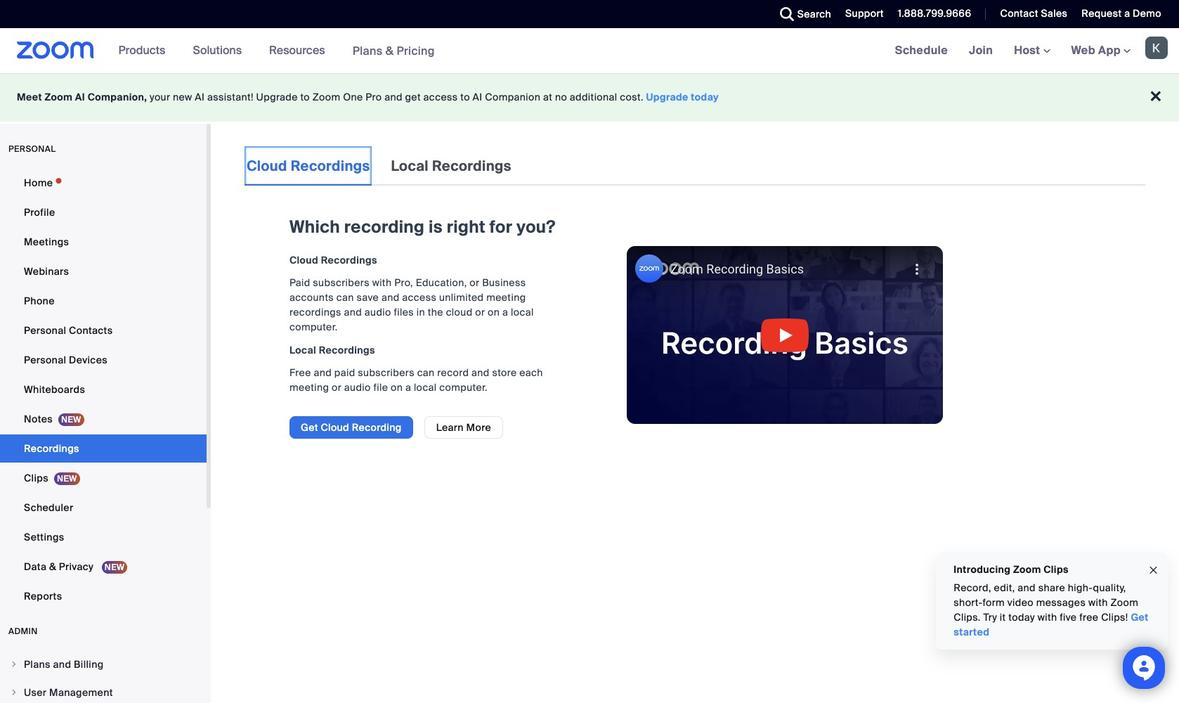 Task type: locate. For each thing, give the bounding box(es) containing it.
and down pro,
[[382, 291, 400, 304]]

1 horizontal spatial today
[[1009, 611, 1036, 624]]

and inside 'meet zoom ai companion,' footer
[[385, 91, 403, 103]]

a right the file on the bottom left of page
[[406, 381, 411, 394]]

0 horizontal spatial plans
[[24, 658, 50, 671]]

personal up whiteboards
[[24, 354, 66, 366]]

0 vertical spatial get
[[301, 421, 318, 434]]

access inside 'meet zoom ai companion,' footer
[[424, 91, 458, 103]]

can left save
[[337, 291, 354, 304]]

1 vertical spatial can
[[417, 366, 435, 379]]

0 vertical spatial on
[[488, 306, 500, 319]]

1 horizontal spatial can
[[417, 366, 435, 379]]

with up save
[[372, 276, 392, 289]]

1 horizontal spatial a
[[503, 306, 509, 319]]

introducing zoom clips
[[954, 563, 1069, 576]]

a inside free and paid subscribers can record and store each meeting or audio file on a local computer.
[[406, 381, 411, 394]]

plans up user
[[24, 658, 50, 671]]

right
[[447, 216, 486, 238]]

& inside personal menu menu
[[49, 560, 56, 573]]

local down business
[[511, 306, 534, 319]]

can left record
[[417, 366, 435, 379]]

cost.
[[620, 91, 644, 103]]

and up video
[[1018, 582, 1036, 594]]

and left store at the left of page
[[472, 366, 490, 379]]

local recordings up paid
[[290, 344, 375, 357]]

on down business
[[488, 306, 500, 319]]

web app
[[1072, 43, 1122, 58]]

messages
[[1037, 596, 1086, 609]]

reports
[[24, 590, 62, 603]]

ai right new
[[195, 91, 205, 103]]

can
[[337, 291, 354, 304], [417, 366, 435, 379]]

0 vertical spatial cloud recordings
[[247, 157, 370, 175]]

0 vertical spatial local
[[511, 306, 534, 319]]

right image down admin
[[10, 660, 18, 669]]

0 horizontal spatial a
[[406, 381, 411, 394]]

1 vertical spatial local
[[414, 381, 437, 394]]

0 horizontal spatial upgrade
[[256, 91, 298, 103]]

paid
[[335, 366, 355, 379]]

plans inside the product information navigation
[[353, 43, 383, 58]]

get inside "get started"
[[1131, 611, 1149, 624]]

1 horizontal spatial computer.
[[440, 381, 488, 394]]

on inside free and paid subscribers can record and store each meeting or audio file on a local computer.
[[391, 381, 403, 394]]

0 horizontal spatial cloud
[[247, 157, 287, 175]]

tabs of recording tab list
[[245, 146, 514, 186]]

1 vertical spatial &
[[49, 560, 56, 573]]

2 right image from the top
[[10, 688, 18, 697]]

privacy
[[59, 560, 94, 573]]

plans and billing
[[24, 658, 104, 671]]

products
[[119, 43, 166, 58]]

billing
[[74, 658, 104, 671]]

0 vertical spatial personal
[[24, 324, 66, 337]]

1 horizontal spatial with
[[1038, 611, 1058, 624]]

0 vertical spatial today
[[691, 91, 719, 103]]

banner containing products
[[0, 28, 1180, 74]]

0 horizontal spatial today
[[691, 91, 719, 103]]

meeting down free
[[290, 381, 329, 394]]

recordings inside personal menu menu
[[24, 442, 79, 455]]

personal for personal contacts
[[24, 324, 66, 337]]

cloud recordings
[[247, 157, 370, 175], [290, 254, 377, 267]]

1 vertical spatial local recordings
[[290, 344, 375, 357]]

1.888.799.9666 button
[[888, 0, 976, 28], [899, 7, 972, 20]]

webinars
[[24, 265, 69, 278]]

0 horizontal spatial computer.
[[290, 321, 338, 333]]

host
[[1015, 43, 1044, 58]]

personal devices
[[24, 354, 108, 366]]

2 vertical spatial a
[[406, 381, 411, 394]]

0 vertical spatial subscribers
[[313, 276, 370, 289]]

0 horizontal spatial ai
[[75, 91, 85, 103]]

a
[[1125, 7, 1131, 20], [503, 306, 509, 319], [406, 381, 411, 394]]

1 horizontal spatial ai
[[195, 91, 205, 103]]

audio down save
[[365, 306, 391, 319]]

& left pricing
[[386, 43, 394, 58]]

right image left user
[[10, 688, 18, 697]]

to left companion
[[461, 91, 470, 103]]

&
[[386, 43, 394, 58], [49, 560, 56, 573]]

local right the file on the bottom left of page
[[414, 381, 437, 394]]

clips!
[[1102, 611, 1129, 624]]

0 vertical spatial with
[[372, 276, 392, 289]]

1 horizontal spatial meeting
[[487, 291, 526, 304]]

whiteboards link
[[0, 375, 207, 404]]

1 vertical spatial computer.
[[440, 381, 488, 394]]

1 vertical spatial access
[[402, 291, 437, 304]]

cloud recordings up which
[[247, 157, 370, 175]]

1 horizontal spatial local recordings
[[391, 157, 512, 175]]

join link
[[959, 28, 1004, 73]]

& right data
[[49, 560, 56, 573]]

1 horizontal spatial local
[[511, 306, 534, 319]]

phone
[[24, 295, 55, 307]]

and left get
[[385, 91, 403, 103]]

zoom up clips!
[[1111, 596, 1139, 609]]

record,
[[954, 582, 992, 594]]

zoom inside record, edit, and share high-quality, short-form video messages with zoom clips. try it today with five free clips!
[[1111, 596, 1139, 609]]

0 vertical spatial right image
[[10, 660, 18, 669]]

0 horizontal spatial with
[[372, 276, 392, 289]]

recordings up paid
[[319, 344, 375, 357]]

or
[[470, 276, 480, 289], [476, 306, 485, 319], [332, 381, 342, 394]]

1 horizontal spatial upgrade
[[647, 91, 689, 103]]

contact sales link
[[990, 0, 1072, 28], [1001, 7, 1068, 20]]

0 vertical spatial computer.
[[290, 321, 338, 333]]

resources
[[269, 43, 325, 58]]

0 vertical spatial cloud
[[247, 157, 287, 175]]

with up free
[[1089, 596, 1108, 609]]

0 horizontal spatial clips
[[24, 472, 48, 484]]

plans inside menu item
[[24, 658, 50, 671]]

2 personal from the top
[[24, 354, 66, 366]]

paid
[[290, 276, 310, 289]]

subscribers up the file on the bottom left of page
[[358, 366, 415, 379]]

plans up the meet zoom ai companion, your new ai assistant! upgrade to zoom one pro and get access to ai companion at no additional cost. upgrade today
[[353, 43, 383, 58]]

1 vertical spatial personal
[[24, 354, 66, 366]]

notes
[[24, 413, 53, 425]]

0 horizontal spatial meeting
[[290, 381, 329, 394]]

and
[[385, 91, 403, 103], [382, 291, 400, 304], [344, 306, 362, 319], [314, 366, 332, 379], [472, 366, 490, 379], [1018, 582, 1036, 594], [53, 658, 71, 671]]

computer.
[[290, 321, 338, 333], [440, 381, 488, 394]]

2 vertical spatial cloud
[[321, 421, 349, 434]]

subscribers inside paid subscribers with pro, education, or business accounts can save and access unlimited meeting recordings and audio files in the cloud or on a local computer.
[[313, 276, 370, 289]]

right image inside user management menu item
[[10, 688, 18, 697]]

request
[[1082, 7, 1123, 20]]

local up free
[[290, 344, 317, 357]]

right image
[[10, 660, 18, 669], [10, 688, 18, 697]]

a left demo
[[1125, 7, 1131, 20]]

search button
[[770, 0, 835, 28]]

ai left companion
[[473, 91, 483, 103]]

1 vertical spatial on
[[391, 381, 403, 394]]

banner
[[0, 28, 1180, 74]]

1.888.799.9666
[[899, 7, 972, 20]]

access inside paid subscribers with pro, education, or business accounts can save and access unlimited meeting recordings and audio files in the cloud or on a local computer.
[[402, 291, 437, 304]]

1 vertical spatial right image
[[10, 688, 18, 697]]

zoom
[[45, 91, 73, 103], [313, 91, 341, 103], [1014, 563, 1042, 576], [1111, 596, 1139, 609]]

cloud inside the cloud recordings tab
[[247, 157, 287, 175]]

or up unlimited
[[470, 276, 480, 289]]

get started
[[954, 611, 1149, 638]]

request a demo link
[[1072, 0, 1180, 28], [1082, 7, 1162, 20]]

recordings down notes
[[24, 442, 79, 455]]

search
[[798, 8, 832, 20]]

clips up the share
[[1044, 563, 1069, 576]]

0 horizontal spatial &
[[49, 560, 56, 573]]

personal devices link
[[0, 346, 207, 374]]

1 horizontal spatial local
[[391, 157, 429, 175]]

2 vertical spatial or
[[332, 381, 342, 394]]

ai
[[75, 91, 85, 103], [195, 91, 205, 103], [473, 91, 483, 103]]

cloud
[[247, 157, 287, 175], [290, 254, 319, 267], [321, 421, 349, 434]]

cloud recordings down which
[[290, 254, 377, 267]]

meeting down business
[[487, 291, 526, 304]]

1 vertical spatial today
[[1009, 611, 1036, 624]]

1 vertical spatial clips
[[1044, 563, 1069, 576]]

a down business
[[503, 306, 509, 319]]

0 vertical spatial can
[[337, 291, 354, 304]]

1 horizontal spatial cloud
[[290, 254, 319, 267]]

ai left companion,
[[75, 91, 85, 103]]

subscribers
[[313, 276, 370, 289], [358, 366, 415, 379]]

local up which recording is right for you?
[[391, 157, 429, 175]]

& inside the product information navigation
[[386, 43, 394, 58]]

recordings up right
[[432, 157, 512, 175]]

2 horizontal spatial a
[[1125, 7, 1131, 20]]

store
[[493, 366, 517, 379]]

1 horizontal spatial get
[[1131, 611, 1149, 624]]

meeting
[[487, 291, 526, 304], [290, 381, 329, 394]]

get inside 'button'
[[301, 421, 318, 434]]

subscribers up save
[[313, 276, 370, 289]]

demo
[[1134, 7, 1162, 20]]

access up the in
[[402, 291, 437, 304]]

local recordings
[[391, 157, 512, 175], [290, 344, 375, 357]]

upgrade right cost.
[[647, 91, 689, 103]]

computer. inside paid subscribers with pro, education, or business accounts can save and access unlimited meeting recordings and audio files in the cloud or on a local computer.
[[290, 321, 338, 333]]

0 horizontal spatial can
[[337, 291, 354, 304]]

get down free
[[301, 421, 318, 434]]

file
[[374, 381, 388, 394]]

computer. down recordings
[[290, 321, 338, 333]]

and left billing
[[53, 658, 71, 671]]

paid subscribers with pro, education, or business accounts can save and access unlimited meeting recordings and audio files in the cloud or on a local computer.
[[290, 276, 534, 333]]

1 vertical spatial meeting
[[290, 381, 329, 394]]

with down messages
[[1038, 611, 1058, 624]]

2 horizontal spatial cloud
[[321, 421, 349, 434]]

& for privacy
[[49, 560, 56, 573]]

upgrade down the product information navigation
[[256, 91, 298, 103]]

get for get started
[[1131, 611, 1149, 624]]

0 vertical spatial local recordings
[[391, 157, 512, 175]]

admin
[[8, 626, 38, 637]]

right image inside plans and billing menu item
[[10, 660, 18, 669]]

1 horizontal spatial on
[[488, 306, 500, 319]]

personal for personal devices
[[24, 354, 66, 366]]

user management menu item
[[0, 679, 207, 703]]

1 horizontal spatial to
[[461, 91, 470, 103]]

solutions button
[[193, 28, 248, 73]]

solutions
[[193, 43, 242, 58]]

meet zoom ai companion, footer
[[0, 73, 1180, 122]]

free
[[290, 366, 311, 379]]

recordings
[[291, 157, 370, 175], [432, 157, 512, 175], [321, 254, 377, 267], [319, 344, 375, 357], [24, 442, 79, 455]]

audio inside paid subscribers with pro, education, or business accounts can save and access unlimited meeting recordings and audio files in the cloud or on a local computer.
[[365, 306, 391, 319]]

audio down paid
[[344, 381, 371, 394]]

0 horizontal spatial get
[[301, 421, 318, 434]]

1 horizontal spatial clips
[[1044, 563, 1069, 576]]

local recordings inside tab
[[391, 157, 512, 175]]

access right get
[[424, 91, 458, 103]]

2 vertical spatial with
[[1038, 611, 1058, 624]]

free and paid subscribers can record and store each meeting or audio file on a local computer.
[[290, 366, 543, 394]]

0 vertical spatial &
[[386, 43, 394, 58]]

0 horizontal spatial to
[[301, 91, 310, 103]]

2 horizontal spatial ai
[[473, 91, 483, 103]]

0 horizontal spatial local
[[414, 381, 437, 394]]

more
[[467, 421, 492, 434]]

companion
[[485, 91, 541, 103]]

personal
[[8, 143, 56, 155]]

0 vertical spatial clips
[[24, 472, 48, 484]]

clips up 'scheduler'
[[24, 472, 48, 484]]

right image for user
[[10, 688, 18, 697]]

to down resources dropdown button
[[301, 91, 310, 103]]

1 vertical spatial audio
[[344, 381, 371, 394]]

computer. down record
[[440, 381, 488, 394]]

clips.
[[954, 611, 981, 624]]

plans for plans and billing
[[24, 658, 50, 671]]

in
[[417, 306, 425, 319]]

on
[[488, 306, 500, 319], [391, 381, 403, 394]]

today
[[691, 91, 719, 103], [1009, 611, 1036, 624]]

1 personal from the top
[[24, 324, 66, 337]]

recording
[[352, 421, 402, 434]]

form
[[983, 596, 1005, 609]]

try
[[984, 611, 998, 624]]

edit,
[[994, 582, 1016, 594]]

zoom right meet
[[45, 91, 73, 103]]

3 ai from the left
[[473, 91, 483, 103]]

contact sales
[[1001, 7, 1068, 20]]

1 right image from the top
[[10, 660, 18, 669]]

0 vertical spatial audio
[[365, 306, 391, 319]]

0 vertical spatial local
[[391, 157, 429, 175]]

1 vertical spatial local
[[290, 344, 317, 357]]

0 vertical spatial access
[[424, 91, 458, 103]]

each
[[520, 366, 543, 379]]

0 horizontal spatial on
[[391, 381, 403, 394]]

personal down phone
[[24, 324, 66, 337]]

1 vertical spatial subscribers
[[358, 366, 415, 379]]

started
[[954, 626, 990, 638]]

get right clips!
[[1131, 611, 1149, 624]]

personal menu menu
[[0, 169, 207, 612]]

files
[[394, 306, 414, 319]]

meet
[[17, 91, 42, 103]]

1 ai from the left
[[75, 91, 85, 103]]

2 upgrade from the left
[[647, 91, 689, 103]]

on right the file on the bottom left of page
[[391, 381, 403, 394]]

1 horizontal spatial &
[[386, 43, 394, 58]]

computer. inside free and paid subscribers can record and store each meeting or audio file on a local computer.
[[440, 381, 488, 394]]

subscribers inside free and paid subscribers can record and store each meeting or audio file on a local computer.
[[358, 366, 415, 379]]

0 vertical spatial meeting
[[487, 291, 526, 304]]

1 vertical spatial get
[[1131, 611, 1149, 624]]

or down paid
[[332, 381, 342, 394]]

2 ai from the left
[[195, 91, 205, 103]]

settings link
[[0, 523, 207, 551]]

or inside free and paid subscribers can record and store each meeting or audio file on a local computer.
[[332, 381, 342, 394]]

or right cloud at the top
[[476, 306, 485, 319]]

the
[[428, 306, 444, 319]]

personal
[[24, 324, 66, 337], [24, 354, 66, 366]]

1 vertical spatial plans
[[24, 658, 50, 671]]

home
[[24, 176, 53, 189]]

1 vertical spatial a
[[503, 306, 509, 319]]

0 vertical spatial plans
[[353, 43, 383, 58]]

1 vertical spatial with
[[1089, 596, 1108, 609]]

1 horizontal spatial plans
[[353, 43, 383, 58]]

local recordings up right
[[391, 157, 512, 175]]



Task type: vqa. For each thing, say whether or not it's contained in the screenshot.
License count
no



Task type: describe. For each thing, give the bounding box(es) containing it.
0 horizontal spatial local
[[290, 344, 317, 357]]

join
[[970, 43, 994, 58]]

main content element
[[245, 146, 1146, 453]]

five
[[1060, 611, 1077, 624]]

local inside paid subscribers with pro, education, or business accounts can save and access unlimited meeting recordings and audio files in the cloud or on a local computer.
[[511, 306, 534, 319]]

home link
[[0, 169, 207, 197]]

get
[[405, 91, 421, 103]]

& for pricing
[[386, 43, 394, 58]]

business
[[482, 276, 526, 289]]

accounts
[[290, 291, 334, 304]]

cloud recordings inside tab
[[247, 157, 370, 175]]

no
[[555, 91, 568, 103]]

profile
[[24, 206, 55, 219]]

and inside record, edit, and share high-quality, short-form video messages with zoom clips. try it today with five free clips!
[[1018, 582, 1036, 594]]

meeting inside free and paid subscribers can record and store each meeting or audio file on a local computer.
[[290, 381, 329, 394]]

recordings up which
[[291, 157, 370, 175]]

2 horizontal spatial with
[[1089, 596, 1108, 609]]

management
[[49, 686, 113, 699]]

quality,
[[1094, 582, 1127, 594]]

1 vertical spatial cloud
[[290, 254, 319, 267]]

save
[[357, 291, 379, 304]]

personal contacts
[[24, 324, 113, 337]]

admin menu menu
[[0, 651, 207, 703]]

today inside record, edit, and share high-quality, short-form video messages with zoom clips. try it today with five free clips!
[[1009, 611, 1036, 624]]

and down save
[[344, 306, 362, 319]]

learn more button
[[424, 416, 504, 439]]

additional
[[570, 91, 618, 103]]

profile picture image
[[1146, 37, 1169, 59]]

with inside paid subscribers with pro, education, or business accounts can save and access unlimited meeting recordings and audio files in the cloud or on a local computer.
[[372, 276, 392, 289]]

2 to from the left
[[461, 91, 470, 103]]

local recordings tab
[[389, 146, 514, 186]]

whiteboards
[[24, 383, 85, 396]]

1 upgrade from the left
[[256, 91, 298, 103]]

right image for plans
[[10, 660, 18, 669]]

today inside 'meet zoom ai companion,' footer
[[691, 91, 719, 103]]

learn
[[436, 421, 464, 434]]

and left paid
[[314, 366, 332, 379]]

data
[[24, 560, 47, 573]]

unlimited
[[439, 291, 484, 304]]

host button
[[1015, 43, 1051, 58]]

local inside tab
[[391, 157, 429, 175]]

schedule link
[[885, 28, 959, 73]]

support
[[846, 7, 884, 20]]

sales
[[1042, 7, 1068, 20]]

clips inside clips link
[[24, 472, 48, 484]]

webinars link
[[0, 257, 207, 285]]

audio inside free and paid subscribers can record and store each meeting or audio file on a local computer.
[[344, 381, 371, 394]]

pro,
[[395, 276, 413, 289]]

learn more
[[436, 421, 492, 434]]

a inside paid subscribers with pro, education, or business accounts can save and access unlimited meeting recordings and audio files in the cloud or on a local computer.
[[503, 306, 509, 319]]

record, edit, and share high-quality, short-form video messages with zoom clips. try it today with five free clips!
[[954, 582, 1139, 624]]

short-
[[954, 596, 983, 609]]

close image
[[1148, 562, 1160, 578]]

contact
[[1001, 7, 1039, 20]]

plans and billing menu item
[[0, 651, 207, 678]]

product information navigation
[[108, 28, 446, 74]]

recording
[[344, 216, 425, 238]]

new
[[173, 91, 192, 103]]

free
[[1080, 611, 1099, 624]]

web app button
[[1072, 43, 1131, 58]]

video
[[1008, 596, 1034, 609]]

resources button
[[269, 28, 332, 73]]

notes link
[[0, 405, 207, 433]]

on inside paid subscribers with pro, education, or business accounts can save and access unlimited meeting recordings and audio files in the cloud or on a local computer.
[[488, 306, 500, 319]]

meeting inside paid subscribers with pro, education, or business accounts can save and access unlimited meeting recordings and audio files in the cloud or on a local computer.
[[487, 291, 526, 304]]

web
[[1072, 43, 1096, 58]]

record
[[438, 366, 469, 379]]

zoom up edit,
[[1014, 563, 1042, 576]]

pricing
[[397, 43, 435, 58]]

0 horizontal spatial local recordings
[[290, 344, 375, 357]]

cloud
[[446, 306, 473, 319]]

schedule
[[896, 43, 949, 58]]

which
[[290, 216, 340, 238]]

cloud inside get cloud recording 'button'
[[321, 421, 349, 434]]

0 vertical spatial a
[[1125, 7, 1131, 20]]

can inside free and paid subscribers can record and store each meeting or audio file on a local computer.
[[417, 366, 435, 379]]

get cloud recording button
[[290, 416, 413, 439]]

meetings
[[24, 236, 69, 248]]

is
[[429, 216, 443, 238]]

1 vertical spatial or
[[476, 306, 485, 319]]

meetings navigation
[[885, 28, 1180, 74]]

which recording is right for you?
[[290, 216, 556, 238]]

plans for plans & pricing
[[353, 43, 383, 58]]

recordings up save
[[321, 254, 377, 267]]

introducing
[[954, 563, 1011, 576]]

cloud recordings tab
[[245, 146, 372, 186]]

scheduler
[[24, 501, 73, 514]]

products button
[[119, 28, 172, 73]]

you?
[[517, 216, 556, 238]]

contacts
[[69, 324, 113, 337]]

one
[[343, 91, 363, 103]]

zoom logo image
[[17, 41, 94, 59]]

companion,
[[88, 91, 147, 103]]

reports link
[[0, 582, 207, 610]]

pro
[[366, 91, 382, 103]]

meetings link
[[0, 228, 207, 256]]

profile link
[[0, 198, 207, 226]]

share
[[1039, 582, 1066, 594]]

data & privacy link
[[0, 553, 207, 581]]

0 vertical spatial or
[[470, 276, 480, 289]]

at
[[544, 91, 553, 103]]

local inside free and paid subscribers can record and store each meeting or audio file on a local computer.
[[414, 381, 437, 394]]

and inside menu item
[[53, 658, 71, 671]]

1 to from the left
[[301, 91, 310, 103]]

user management
[[24, 686, 113, 699]]

for
[[490, 216, 513, 238]]

1 vertical spatial cloud recordings
[[290, 254, 377, 267]]

zoom left the one
[[313, 91, 341, 103]]

can inside paid subscribers with pro, education, or business accounts can save and access unlimited meeting recordings and audio files in the cloud or on a local computer.
[[337, 291, 354, 304]]

phone link
[[0, 287, 207, 315]]

recordings
[[290, 306, 342, 319]]

your
[[150, 91, 170, 103]]

get started link
[[954, 611, 1149, 638]]

devices
[[69, 354, 108, 366]]

get for get cloud recording
[[301, 421, 318, 434]]

clips link
[[0, 464, 207, 492]]



